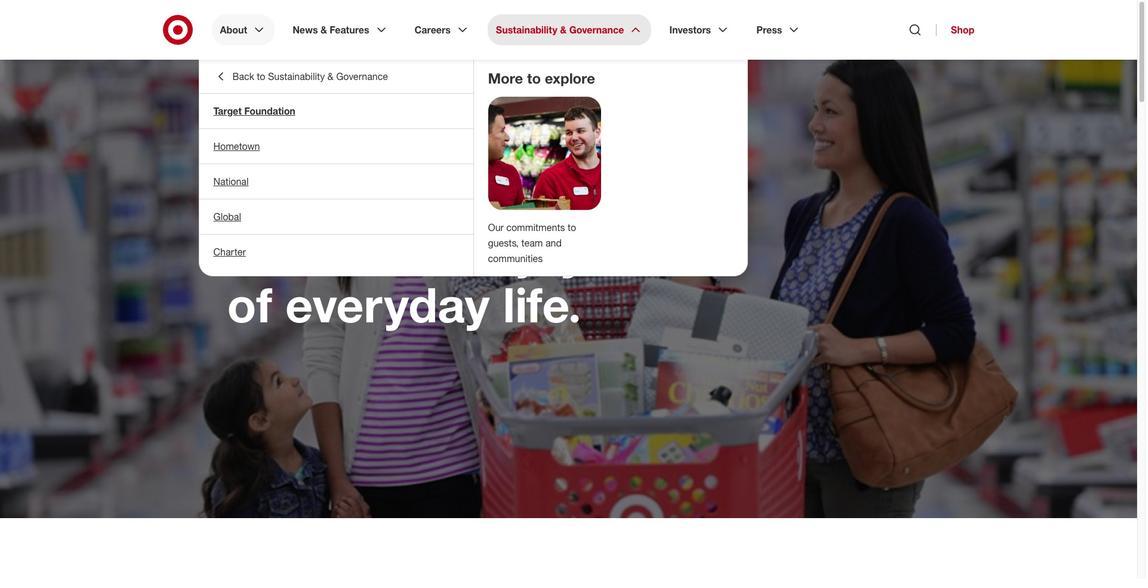 Task type: locate. For each thing, give the bounding box(es) containing it.
governance up explore
[[569, 24, 624, 36]]

press
[[757, 24, 783, 36]]

about up back
[[220, 24, 247, 36]]

1 vertical spatial governance
[[336, 70, 388, 82]]

about inside 'about we're here to help all families discover the joy of everyday life.'
[[227, 98, 268, 116]]

0 horizontal spatial &
[[321, 24, 327, 36]]

1 vertical spatial about
[[227, 98, 268, 116]]

about link
[[212, 14, 275, 45]]

communities
[[488, 253, 543, 264]]

charter
[[213, 246, 246, 258]]

target foundation link
[[199, 94, 473, 128]]

life.
[[503, 275, 582, 334]]

2 horizontal spatial &
[[560, 24, 567, 36]]

careers link
[[406, 14, 478, 45]]

& inside "link"
[[321, 24, 327, 36]]

careers
[[415, 24, 451, 36]]

governance up target foundation link
[[336, 70, 388, 82]]

sustainability up "more to explore"
[[496, 24, 558, 36]]

0 vertical spatial sustainability
[[496, 24, 558, 36]]

& right news
[[321, 24, 327, 36]]

governance
[[569, 24, 624, 36], [336, 70, 388, 82]]

sustainability up the foundation
[[268, 70, 325, 82]]

& up explore
[[560, 24, 567, 36]]

0 vertical spatial about
[[220, 24, 247, 36]]

press link
[[748, 14, 810, 45]]

of
[[227, 275, 272, 334]]

& for news
[[321, 24, 327, 36]]

we're
[[227, 118, 354, 176]]

about down back
[[227, 98, 268, 116]]

more
[[488, 69, 523, 87]]

news & features
[[293, 24, 369, 36]]

1 horizontal spatial &
[[328, 70, 334, 82]]

& inside button
[[328, 70, 334, 82]]

about
[[220, 24, 247, 36], [227, 98, 268, 116]]

two target team members smiling in the grocery department image
[[488, 97, 601, 210]]

target foundation
[[213, 105, 295, 117]]

national
[[213, 176, 249, 188]]

to
[[527, 69, 541, 87], [257, 70, 265, 82], [482, 118, 528, 176], [568, 221, 576, 233]]

1 horizontal spatial governance
[[569, 24, 624, 36]]

about inside 'site navigation' element
[[220, 24, 247, 36]]

our
[[488, 221, 504, 233]]

0 horizontal spatial governance
[[336, 70, 388, 82]]

1 vertical spatial sustainability
[[268, 70, 325, 82]]

0 horizontal spatial sustainability
[[268, 70, 325, 82]]

sustainability
[[496, 24, 558, 36], [268, 70, 325, 82]]

sustainability & governance link
[[488, 14, 652, 45]]

families
[[403, 170, 580, 229]]

shop
[[951, 24, 975, 36]]

1 horizontal spatial sustainability
[[496, 24, 558, 36]]

investors
[[670, 24, 711, 36]]

to inside back to sustainability & governance button
[[257, 70, 265, 82]]

& up target foundation link
[[328, 70, 334, 82]]

about we're here to help all families discover the joy of everyday life.
[[227, 98, 586, 334]]

&
[[321, 24, 327, 36], [560, 24, 567, 36], [328, 70, 334, 82]]

back to sustainability & governance button
[[199, 60, 473, 93]]



Task type: vqa. For each thing, say whether or not it's contained in the screenshot.
the bottom in-
no



Task type: describe. For each thing, give the bounding box(es) containing it.
explore
[[545, 69, 595, 87]]

all
[[338, 170, 390, 229]]

investors link
[[661, 14, 739, 45]]

charter link
[[199, 235, 473, 269]]

sustainability & governance
[[496, 24, 624, 36]]

hometown link
[[199, 129, 473, 164]]

0 vertical spatial governance
[[569, 24, 624, 36]]

our commitments to guests, team and communities
[[488, 221, 576, 264]]

site navigation element
[[0, 0, 1147, 579]]

features
[[330, 24, 369, 36]]

governance inside button
[[336, 70, 388, 82]]

and
[[546, 237, 562, 249]]

the
[[433, 223, 506, 281]]

news & features link
[[284, 14, 397, 45]]

about for about we're here to help all families discover the joy of everyday life.
[[227, 98, 268, 116]]

sustainability inside button
[[268, 70, 325, 82]]

team
[[522, 237, 543, 249]]

to inside 'about we're here to help all families discover the joy of everyday life.'
[[482, 118, 528, 176]]

commitments
[[507, 221, 565, 233]]

back
[[233, 70, 254, 82]]

more to explore
[[488, 69, 595, 87]]

back to sustainability & governance
[[233, 70, 388, 82]]

hometown
[[213, 140, 260, 152]]

global link
[[199, 199, 473, 234]]

our commitments to guests, team and communities link
[[488, 221, 576, 264]]

joy
[[519, 223, 586, 281]]

& for sustainability
[[560, 24, 567, 36]]

to inside our commitments to guests, team and communities
[[568, 221, 576, 233]]

discover
[[227, 223, 420, 281]]

help
[[227, 170, 325, 229]]

national link
[[199, 164, 473, 199]]

target
[[213, 105, 242, 117]]

everyday
[[286, 275, 490, 334]]

about for about
[[220, 24, 247, 36]]

foundation
[[244, 105, 295, 117]]

shop link
[[936, 24, 975, 36]]

global
[[213, 211, 241, 223]]

news
[[293, 24, 318, 36]]

guests,
[[488, 237, 519, 249]]

here
[[368, 118, 469, 176]]



